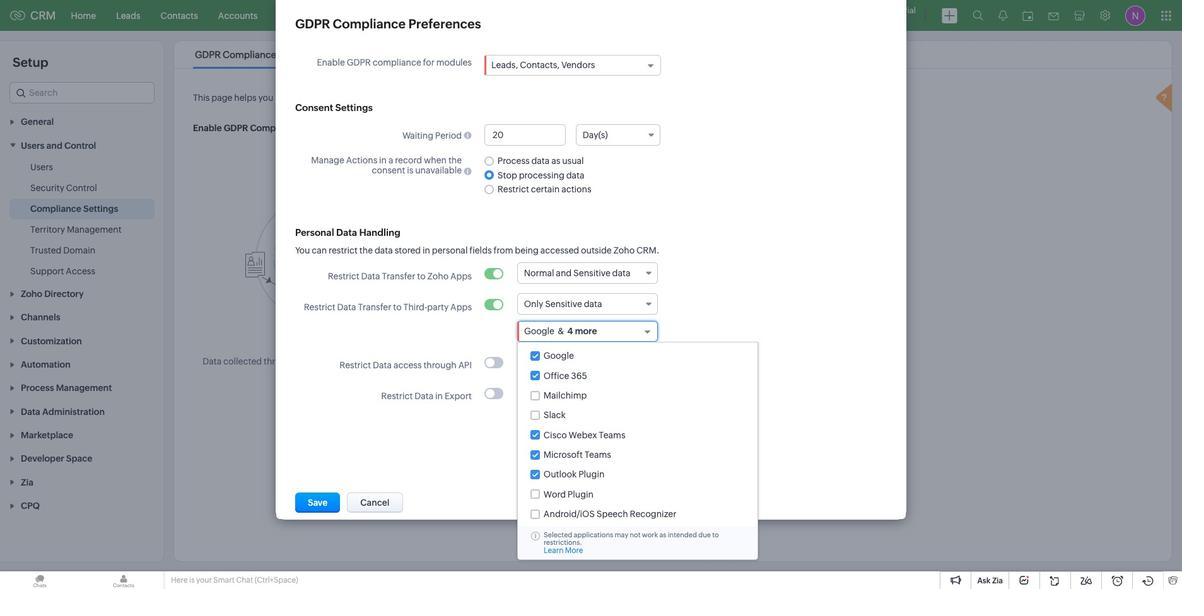 Task type: describe. For each thing, give the bounding box(es) containing it.
gdpr down 'helps'
[[224, 123, 248, 133]]

control inside the "security control" link
[[66, 183, 97, 193]]

Day(s) field
[[576, 124, 661, 146]]

this
[[193, 93, 210, 103]]

various
[[299, 357, 328, 367]]

restrict for restrict data transfer to zoho apps
[[328, 271, 360, 281]]

cisco
[[544, 430, 567, 440]]

to left third-
[[393, 302, 402, 312]]

android/ios
[[544, 509, 595, 519]]

in for actions
[[379, 155, 387, 165]]

comply
[[639, 93, 670, 103]]

enable gdpr compliance button
[[484, 404, 616, 424]]

through inside data collection data collected through various sources will be captured know more
[[264, 357, 297, 367]]

personal inside data processing manage personal data of customers inside crm know more
[[487, 358, 523, 368]]

plugin for word plugin
[[568, 490, 594, 500]]

word
[[544, 490, 566, 500]]

outlook
[[544, 470, 577, 480]]

0 vertical spatial teams
[[599, 430, 626, 440]]

a
[[389, 155, 393, 165]]

restrict for restrict data access through api
[[340, 360, 371, 370]]

restrict certain actions
[[498, 184, 592, 194]]

trusted domain link
[[30, 244, 95, 257]]

this page helps you decide how you want to handle, manage, and process personal data of your customers to comply with gdpr for your organization.
[[193, 93, 805, 103]]

in for data
[[435, 391, 443, 401]]

and for users and control
[[46, 141, 62, 151]]

compliance settings
[[30, 204, 118, 214]]

gdpr up want
[[347, 57, 371, 68]]

to right want
[[364, 93, 372, 103]]

you can restrict the data stored in personal fields from being accessed outside zoho crm.
[[295, 246, 660, 256]]

compliance settings link
[[30, 202, 118, 215]]

settings
[[303, 123, 337, 133]]

manage,
[[407, 93, 443, 103]]

unavailable
[[415, 165, 462, 175]]

home
[[71, 10, 96, 21]]

gdpr up this
[[195, 49, 221, 60]]

process
[[462, 93, 494, 103]]

2 horizontal spatial your
[[731, 93, 749, 103]]

Only Sensitive data field
[[517, 293, 658, 315]]

leads, contacts, vendors
[[492, 60, 595, 70]]

be
[[380, 357, 390, 367]]

365
[[571, 371, 587, 381]]

management
[[67, 224, 122, 235]]

data inside data processing manage personal data of customers inside crm know more
[[525, 358, 543, 368]]

export
[[445, 391, 472, 401]]

trial
[[900, 6, 916, 15]]

enterprise-
[[859, 6, 900, 15]]

data down normal and sensitive data field at the top of the page
[[584, 299, 602, 309]]

office
[[544, 371, 570, 381]]

captured
[[392, 357, 429, 367]]

profile element
[[1118, 0, 1154, 31]]

territory
[[30, 224, 65, 235]]

hipaa compliance
[[299, 49, 382, 60]]

normal and sensitive data
[[524, 268, 631, 278]]

crm link
[[10, 9, 56, 22]]

modules
[[437, 57, 472, 68]]

enable for enable gdpr compliance
[[497, 409, 525, 419]]

know for data processing
[[526, 368, 549, 378]]

help image
[[1154, 82, 1179, 116]]

leads,
[[492, 60, 518, 70]]

restrictions.
[[544, 539, 582, 547]]

data up stop processing data
[[532, 156, 550, 166]]

is inside manage actions in a record when the consent is unavailable
[[407, 165, 414, 175]]

speech
[[597, 509, 628, 519]]

android/ios speech recognizer
[[544, 509, 677, 519]]

hipaa compliance link
[[297, 49, 384, 60]]

data left "export" in the bottom of the page
[[415, 391, 434, 401]]

data up restrict
[[336, 227, 357, 238]]

period
[[435, 130, 462, 141]]

requests
[[739, 358, 774, 369]]

trusted domain
[[30, 245, 95, 255]]

enable for enable gdpr compliance for modules
[[317, 57, 345, 68]]

may
[[615, 531, 629, 539]]

collection
[[304, 340, 351, 350]]

1 horizontal spatial of
[[553, 93, 562, 103]]

users and control button
[[0, 133, 164, 157]]

due
[[699, 531, 711, 539]]

handling
[[359, 227, 401, 238]]

actions
[[562, 184, 592, 194]]

processing
[[519, 170, 565, 180]]

settings for compliance settings
[[83, 204, 118, 214]]

security control link
[[30, 182, 97, 194]]

create menu element
[[935, 0, 966, 31]]

consent
[[295, 102, 333, 113]]

1 horizontal spatial through
[[424, 360, 457, 370]]

users for users and control
[[21, 141, 44, 151]]

1 vertical spatial is
[[189, 576, 195, 585]]

to down stored
[[417, 271, 426, 281]]

vendors
[[562, 60, 595, 70]]

enable for enable gdpr compliance settings
[[193, 123, 222, 133]]

gdpr compliance link
[[193, 49, 278, 60]]

personal
[[295, 227, 334, 238]]

certain
[[531, 184, 560, 194]]

applications
[[574, 531, 614, 539]]

1 horizontal spatial your
[[564, 93, 582, 103]]

stop processing data
[[498, 170, 585, 180]]

enable gdpr compliance
[[497, 409, 604, 419]]

restrict for restrict data in export
[[381, 391, 413, 401]]

accounts link
[[208, 0, 268, 31]]

profile image
[[1126, 5, 1146, 26]]

gdpr right with at the right top
[[692, 93, 716, 103]]

upgrade
[[870, 16, 906, 25]]

crm for data request
[[858, 358, 878, 369]]

chat
[[236, 576, 253, 585]]

calendar image
[[1023, 10, 1034, 21]]

gdpr inside button
[[527, 409, 551, 419]]

data collection data collected through various sources will be captured know more
[[203, 340, 429, 377]]

recognizer
[[630, 509, 677, 519]]

0 vertical spatial personal
[[496, 93, 532, 103]]

meetings
[[363, 10, 401, 21]]

support
[[30, 266, 64, 276]]

intended
[[668, 531, 697, 539]]

1 apps from the top
[[451, 271, 472, 281]]

data up collection
[[337, 302, 356, 312]]

api
[[459, 360, 472, 370]]

meetings link
[[353, 0, 411, 31]]

word plugin
[[544, 490, 594, 500]]

chats image
[[0, 572, 80, 589]]

preferences
[[409, 16, 481, 31]]

access
[[394, 360, 422, 370]]

of for data request
[[776, 358, 784, 369]]

save
[[308, 498, 328, 508]]

waiting period
[[403, 130, 462, 141]]

4
[[568, 326, 573, 336]]

with
[[672, 93, 690, 103]]

1 vertical spatial sensitive
[[545, 299, 582, 309]]

0 horizontal spatial your
[[196, 576, 212, 585]]



Task type: vqa. For each thing, say whether or not it's contained in the screenshot.
Directory
no



Task type: locate. For each thing, give the bounding box(es) containing it.
0 vertical spatial the
[[449, 155, 462, 165]]

apps right party
[[451, 302, 472, 312]]

1 vertical spatial control
[[66, 183, 97, 193]]

0 vertical spatial users
[[21, 141, 44, 151]]

0 vertical spatial control
[[64, 141, 96, 151]]

video
[[561, 438, 583, 447]]

party
[[427, 302, 449, 312]]

google left '&'
[[524, 326, 555, 336]]

office 365
[[544, 371, 587, 381]]

more right 4
[[575, 326, 597, 336]]

settings left handle,
[[335, 102, 373, 113]]

crm inside data request handle data requests of customers inside crm know more
[[858, 358, 878, 369]]

usual
[[562, 156, 584, 166]]

save button
[[295, 493, 340, 513]]

of
[[553, 93, 562, 103], [545, 358, 553, 368], [776, 358, 784, 369]]

data down the "processing"
[[525, 358, 543, 368]]

collected
[[223, 357, 262, 367]]

0 horizontal spatial manage
[[311, 155, 344, 165]]

of down the leads, contacts, vendors
[[553, 93, 562, 103]]

of inside data request handle data requests of customers inside crm know more
[[776, 358, 784, 369]]

google
[[524, 326, 555, 336], [544, 351, 574, 361]]

settings for consent settings
[[335, 102, 373, 113]]

and down accessed
[[556, 268, 572, 278]]

reports link
[[451, 0, 504, 31]]

0 vertical spatial as
[[552, 156, 561, 166]]

cancel button
[[347, 493, 403, 513]]

apps
[[451, 271, 472, 281], [451, 302, 472, 312]]

2 vertical spatial personal
[[487, 358, 523, 368]]

google for google & 4 more
[[524, 326, 555, 336]]

0 horizontal spatial settings
[[83, 204, 118, 214]]

more
[[565, 547, 583, 555]]

1 horizontal spatial and
[[444, 93, 460, 103]]

gdpr compliance
[[195, 49, 276, 60]]

personal data handling
[[295, 227, 401, 238]]

contacts
[[161, 10, 198, 21]]

None text field
[[485, 125, 565, 145]]

your down vendors
[[564, 93, 582, 103]]

teams right webex
[[599, 430, 626, 440]]

here
[[171, 576, 188, 585]]

you right 'helps'
[[258, 93, 273, 103]]

2 horizontal spatial crm
[[858, 358, 878, 369]]

only
[[524, 299, 544, 309]]

of up the office
[[545, 358, 553, 368]]

for right with at the right top
[[718, 93, 729, 103]]

manage inside manage actions in a record when the consent is unavailable
[[311, 155, 344, 165]]

0 vertical spatial sensitive
[[574, 268, 611, 278]]

settings
[[335, 102, 373, 113], [83, 204, 118, 214]]

you right how on the top of page
[[325, 93, 340, 103]]

1 vertical spatial and
[[46, 141, 62, 151]]

0 vertical spatial manage
[[311, 155, 344, 165]]

0 horizontal spatial inside
[[600, 358, 625, 368]]

users and control region
[[0, 157, 164, 282]]

customers for data request
[[786, 358, 830, 369]]

know down the "processing"
[[526, 368, 549, 378]]

1 vertical spatial zoho
[[428, 271, 449, 281]]

here is your smart chat (ctrl+space)
[[171, 576, 298, 585]]

sensitive
[[574, 268, 611, 278], [545, 299, 582, 309]]

gdpr up cisco
[[527, 409, 551, 419]]

0 horizontal spatial you
[[258, 93, 273, 103]]

tasks
[[321, 10, 343, 21]]

1 horizontal spatial manage
[[452, 358, 485, 368]]

2 horizontal spatial and
[[556, 268, 572, 278]]

1 horizontal spatial enable
[[317, 57, 345, 68]]

data right the handle
[[719, 358, 737, 369]]

as right work
[[660, 531, 667, 539]]

1 vertical spatial enable
[[193, 123, 222, 133]]

0 vertical spatial google
[[524, 326, 555, 336]]

for left modules
[[423, 57, 435, 68]]

0 horizontal spatial for
[[423, 57, 435, 68]]

crm inside data processing manage personal data of customers inside crm know more
[[626, 358, 646, 368]]

1 vertical spatial transfer
[[358, 302, 392, 312]]

customers for data processing
[[555, 358, 598, 368]]

and up users 'link'
[[46, 141, 62, 151]]

the inside manage actions in a record when the consent is unavailable
[[449, 155, 462, 165]]

customers up 365 at the left bottom of page
[[555, 358, 598, 368]]

selected applications may not work as intended due to restrictions. learn more
[[544, 531, 719, 555]]

your left the smart
[[196, 576, 212, 585]]

organization.
[[751, 93, 805, 103]]

enable gdpr compliance settings
[[193, 123, 337, 133]]

1 horizontal spatial in
[[423, 246, 430, 256]]

manage down the settings
[[311, 155, 344, 165]]

enable
[[317, 57, 345, 68], [193, 123, 222, 133], [497, 409, 525, 419]]

when
[[424, 155, 447, 165]]

decide
[[275, 93, 304, 103]]

plugin for outlook plugin
[[579, 470, 605, 480]]

data left access
[[373, 360, 392, 370]]

2 vertical spatial in
[[435, 391, 443, 401]]

and left process
[[444, 93, 460, 103]]

restrict for restrict data transfer to third-party apps
[[304, 302, 336, 312]]

2 vertical spatial and
[[556, 268, 572, 278]]

data up actions
[[566, 170, 585, 180]]

territory management link
[[30, 223, 122, 236]]

know inside data processing manage personal data of customers inside crm know more
[[526, 368, 549, 378]]

the
[[449, 155, 462, 165], [360, 246, 373, 256]]

is right consent
[[407, 165, 414, 175]]

restrict up collection
[[304, 302, 336, 312]]

1 vertical spatial apps
[[451, 302, 472, 312]]

0 horizontal spatial in
[[379, 155, 387, 165]]

0 horizontal spatial of
[[545, 358, 553, 368]]

control inside "users and control" 'dropdown button'
[[64, 141, 96, 151]]

data down the leads, contacts, vendors
[[533, 93, 552, 103]]

plugin down outlook plugin
[[568, 490, 594, 500]]

restrict data transfer to zoho apps
[[328, 271, 472, 281]]

inside for request
[[831, 358, 856, 369]]

data inside data request handle data requests of customers inside crm know more
[[753, 341, 773, 352]]

setup
[[13, 55, 48, 69]]

data up 'requests'
[[753, 341, 773, 352]]

0 vertical spatial zoho
[[614, 246, 635, 256]]

teams down the cisco webex teams
[[585, 450, 611, 460]]

know down collection
[[293, 367, 316, 377]]

zoho left crm.
[[614, 246, 635, 256]]

1 vertical spatial personal
[[432, 246, 468, 256]]

in
[[379, 155, 387, 165], [423, 246, 430, 256], [435, 391, 443, 401]]

data inside data processing manage personal data of customers inside crm know more
[[513, 341, 534, 352]]

to right due
[[713, 531, 719, 539]]

can
[[312, 246, 327, 256]]

gdpr compliance preferences
[[295, 16, 481, 31]]

apps down you can restrict the data stored in personal fields from being accessed outside zoho crm. on the top of page
[[451, 271, 472, 281]]

1 horizontal spatial zoho
[[614, 246, 635, 256]]

crm.
[[637, 246, 660, 256]]

microsoft
[[544, 450, 583, 460]]

support access link
[[30, 265, 95, 277]]

1 horizontal spatial is
[[407, 165, 414, 175]]

to
[[364, 93, 372, 103], [629, 93, 638, 103], [417, 271, 426, 281], [393, 302, 402, 312], [713, 531, 719, 539]]

2 horizontal spatial in
[[435, 391, 443, 401]]

2 horizontal spatial enable
[[497, 409, 525, 419]]

tasks link
[[310, 0, 353, 31]]

0 horizontal spatial enable
[[193, 123, 222, 133]]

0 horizontal spatial through
[[264, 357, 297, 367]]

0 vertical spatial in
[[379, 155, 387, 165]]

smart
[[214, 576, 235, 585]]

record
[[395, 155, 422, 165]]

inside inside data request handle data requests of customers inside crm know more
[[831, 358, 856, 369]]

sensitive up '&'
[[545, 299, 582, 309]]

for
[[423, 57, 435, 68], [718, 93, 729, 103]]

google up the office
[[544, 351, 574, 361]]

gdpr up hipaa at the left
[[295, 16, 330, 31]]

more inside data collection data collected through various sources will be captured know more
[[318, 367, 339, 377]]

enable gdpr compliance for modules
[[317, 57, 472, 68]]

stop
[[498, 170, 517, 180]]

compliance inside button
[[553, 409, 604, 419]]

0 horizontal spatial the
[[360, 246, 373, 256]]

signals element
[[991, 0, 1015, 31]]

sensitive down outside
[[574, 268, 611, 278]]

plugin down microsoft teams
[[579, 470, 605, 480]]

control up compliance settings
[[66, 183, 97, 193]]

work
[[642, 531, 658, 539]]

of down "request"
[[776, 358, 784, 369]]

0 horizontal spatial know
[[293, 367, 316, 377]]

1 horizontal spatial know
[[526, 368, 549, 378]]

data left the "processing"
[[513, 341, 534, 352]]

the right "when"
[[449, 155, 462, 165]]

users up security
[[30, 162, 53, 172]]

enable inside button
[[497, 409, 525, 419]]

0 horizontal spatial crm
[[30, 9, 56, 22]]

enable up how on the top of page
[[317, 57, 345, 68]]

0 horizontal spatial is
[[189, 576, 195, 585]]

settings inside users and control region
[[83, 204, 118, 214]]

in left a
[[379, 155, 387, 165]]

customers up "day(s)"
[[584, 93, 627, 103]]

customers inside data request handle data requests of customers inside crm know more
[[786, 358, 830, 369]]

through
[[264, 357, 297, 367], [424, 360, 457, 370]]

restrict down restrict data access through api at the left
[[381, 391, 413, 401]]

control
[[64, 141, 96, 151], [66, 183, 97, 193]]

users inside 'dropdown button'
[[21, 141, 44, 151]]

1 horizontal spatial you
[[325, 93, 340, 103]]

0 vertical spatial transfer
[[382, 271, 416, 281]]

as
[[552, 156, 561, 166], [660, 531, 667, 539]]

1 vertical spatial manage
[[452, 358, 485, 368]]

0 horizontal spatial zoho
[[428, 271, 449, 281]]

and for normal and sensitive data
[[556, 268, 572, 278]]

1 vertical spatial google
[[544, 351, 574, 361]]

to left comply
[[629, 93, 638, 103]]

manage actions in a record when the consent is unavailable
[[311, 155, 462, 175]]

transfer down stored
[[382, 271, 416, 281]]

page
[[212, 93, 233, 103]]

customers inside data processing manage personal data of customers inside crm know more
[[555, 358, 598, 368]]

territory management
[[30, 224, 122, 235]]

0 vertical spatial apps
[[451, 271, 472, 281]]

know for data request
[[759, 369, 783, 379]]

0 vertical spatial and
[[444, 93, 460, 103]]

data up only sensitive data field
[[613, 268, 631, 278]]

enable left slack
[[497, 409, 525, 419]]

through left "api"
[[424, 360, 457, 370]]

data up various
[[281, 340, 302, 350]]

0 vertical spatial settings
[[335, 102, 373, 113]]

enable down this
[[193, 123, 222, 133]]

0 vertical spatial plugin
[[579, 470, 605, 480]]

0 horizontal spatial and
[[46, 141, 62, 151]]

and inside 'dropdown button'
[[46, 141, 62, 151]]

1 vertical spatial plugin
[[568, 490, 594, 500]]

2 apps from the top
[[451, 302, 472, 312]]

watch video
[[535, 438, 583, 447]]

0 vertical spatial for
[[423, 57, 435, 68]]

Normal and Sensitive data field
[[517, 263, 658, 284]]

users for users
[[30, 162, 53, 172]]

2 horizontal spatial know
[[759, 369, 783, 379]]

handle
[[687, 358, 717, 369]]

deals link
[[268, 0, 310, 31]]

0 vertical spatial enable
[[317, 57, 345, 68]]

contacts image
[[84, 572, 163, 589]]

1 horizontal spatial as
[[660, 531, 667, 539]]

restrict data in export
[[381, 391, 472, 401]]

selected
[[544, 531, 573, 539]]

create menu image
[[942, 8, 958, 23]]

1 horizontal spatial for
[[718, 93, 729, 103]]

more up "mailchimp"
[[551, 368, 573, 378]]

restrict down restrict
[[328, 271, 360, 281]]

stored
[[395, 246, 421, 256]]

only sensitive data
[[524, 299, 602, 309]]

day(s)
[[583, 130, 608, 140]]

ask
[[978, 577, 991, 586]]

data processing manage personal data of customers inside crm know more
[[452, 341, 646, 378]]

control up the "security control" link
[[64, 141, 96, 151]]

signals image
[[999, 10, 1008, 21]]

1 you from the left
[[258, 93, 273, 103]]

2 you from the left
[[325, 93, 340, 103]]

data inside data request handle data requests of customers inside crm know more
[[719, 358, 737, 369]]

crm
[[30, 9, 56, 22], [626, 358, 646, 368], [858, 358, 878, 369]]

microsoft teams
[[544, 450, 611, 460]]

access
[[66, 266, 95, 276]]

settings up management
[[83, 204, 118, 214]]

in inside manage actions in a record when the consent is unavailable
[[379, 155, 387, 165]]

restrict down stop
[[498, 184, 529, 194]]

data up restrict data transfer to third-party apps
[[361, 271, 380, 281]]

of inside data processing manage personal data of customers inside crm know more
[[545, 358, 553, 368]]

transfer down restrict data transfer to zoho apps
[[358, 302, 392, 312]]

restrict
[[498, 184, 529, 194], [328, 271, 360, 281], [304, 302, 336, 312], [340, 360, 371, 370], [381, 391, 413, 401]]

1 vertical spatial teams
[[585, 450, 611, 460]]

know
[[293, 367, 316, 377], [526, 368, 549, 378], [759, 369, 783, 379]]

personal left fields
[[432, 246, 468, 256]]

1 vertical spatial as
[[660, 531, 667, 539]]

your left organization.
[[731, 93, 749, 103]]

1 horizontal spatial crm
[[626, 358, 646, 368]]

1 horizontal spatial settings
[[335, 102, 373, 113]]

contacts,
[[520, 60, 560, 70]]

zoho
[[614, 246, 635, 256], [428, 271, 449, 281]]

you
[[258, 93, 273, 103], [325, 93, 340, 103]]

1 vertical spatial settings
[[83, 204, 118, 214]]

2 horizontal spatial of
[[776, 358, 784, 369]]

manage up "export" in the bottom of the page
[[452, 358, 485, 368]]

calls
[[421, 10, 441, 21]]

inside for processing
[[600, 358, 625, 368]]

crm for data processing
[[626, 358, 646, 368]]

0 vertical spatial is
[[407, 165, 414, 175]]

of for data processing
[[545, 358, 553, 368]]

in right stored
[[423, 246, 430, 256]]

0 horizontal spatial as
[[552, 156, 561, 166]]

data left collected
[[203, 357, 222, 367]]

more down collection
[[318, 367, 339, 377]]

fields
[[470, 246, 492, 256]]

1 vertical spatial in
[[423, 246, 430, 256]]

leads
[[116, 10, 140, 21]]

know inside data collection data collected through various sources will be captured know more
[[293, 367, 316, 377]]

webex
[[569, 430, 597, 440]]

customers down "request"
[[786, 358, 830, 369]]

is right the here
[[189, 576, 195, 585]]

manage inside data processing manage personal data of customers inside crm know more
[[452, 358, 485, 368]]

1 horizontal spatial the
[[449, 155, 462, 165]]

restrict for restrict certain actions
[[498, 184, 529, 194]]

transfer for third-
[[358, 302, 392, 312]]

users inside region
[[30, 162, 53, 172]]

inside inside data processing manage personal data of customers inside crm know more
[[600, 358, 625, 368]]

helps
[[234, 93, 257, 103]]

1 horizontal spatial inside
[[831, 358, 856, 369]]

accessed
[[541, 246, 579, 256]]

and inside field
[[556, 268, 572, 278]]

to inside selected applications may not work as intended due to restrictions. learn more
[[713, 531, 719, 539]]

more inside data request handle data requests of customers inside crm know more
[[784, 369, 806, 379]]

compliance inside users and control region
[[30, 204, 81, 214]]

will
[[364, 357, 378, 367]]

transfer for zoho
[[382, 271, 416, 281]]

restrict left be
[[340, 360, 371, 370]]

learn
[[544, 547, 564, 555]]

home link
[[61, 0, 106, 31]]

the down handling
[[360, 246, 373, 256]]

as inside selected applications may not work as intended due to restrictions. learn more
[[660, 531, 667, 539]]

actions
[[346, 155, 378, 165]]

1 vertical spatial for
[[718, 93, 729, 103]]

in left "export" in the bottom of the page
[[435, 391, 443, 401]]

more down "request"
[[784, 369, 806, 379]]

2 vertical spatial enable
[[497, 409, 525, 419]]

know down "request"
[[759, 369, 783, 379]]

personal down leads, at left top
[[496, 93, 532, 103]]

personal right "api"
[[487, 358, 523, 368]]

more inside data processing manage personal data of customers inside crm know more
[[551, 368, 573, 378]]

through left various
[[264, 357, 297, 367]]

1 vertical spatial users
[[30, 162, 53, 172]]

data down handling
[[375, 246, 393, 256]]

cancel
[[361, 498, 390, 508]]

users up users 'link'
[[21, 141, 44, 151]]

google for google
[[544, 351, 574, 361]]

know inside data request handle data requests of customers inside crm know more
[[759, 369, 783, 379]]

zoho up party
[[428, 271, 449, 281]]

as left the usual
[[552, 156, 561, 166]]

outside
[[581, 246, 612, 256]]

1 vertical spatial the
[[360, 246, 373, 256]]



